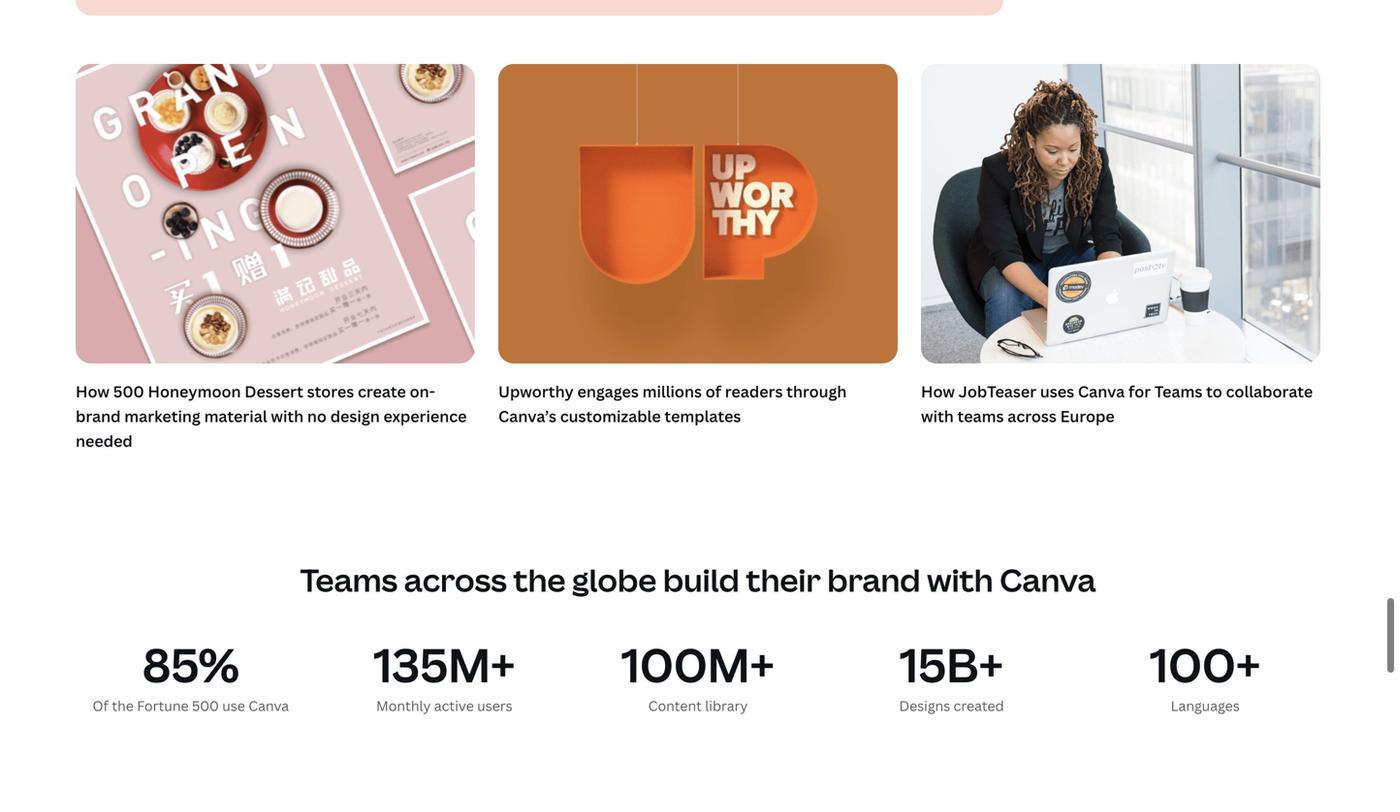 Task type: locate. For each thing, give the bounding box(es) containing it.
how for how jobteaser uses canva for teams to collaborate with teams across europe
[[921, 381, 955, 402]]

across up 135m+
[[404, 559, 507, 601]]

the left globe
[[513, 559, 566, 601]]

design
[[330, 406, 380, 427]]

0 vertical spatial brand
[[76, 406, 121, 427]]

teams
[[958, 406, 1004, 427]]

marketing
[[124, 406, 201, 427]]

millions
[[643, 381, 702, 402]]

1 how from the left
[[76, 381, 110, 402]]

with
[[271, 406, 304, 427], [921, 406, 954, 427], [927, 559, 994, 601]]

0 horizontal spatial the
[[112, 697, 134, 715]]

how inside how 500 honeymoon dessert stores create on- brand marketing material with no design experience needed
[[76, 381, 110, 402]]

2 vertical spatial canva
[[248, 697, 289, 715]]

500 left use
[[192, 697, 219, 715]]

material
[[204, 406, 267, 427]]

engages
[[577, 381, 639, 402]]

500
[[113, 381, 144, 402], [192, 697, 219, 715]]

1 vertical spatial across
[[404, 559, 507, 601]]

0 horizontal spatial 500
[[113, 381, 144, 402]]

how for how 500 honeymoon dessert stores create on- brand marketing material with no design experience needed
[[76, 381, 110, 402]]

the inside 85% of the fortune 500 use canva
[[112, 697, 134, 715]]

how left jobteaser
[[921, 381, 955, 402]]

0 vertical spatial canva
[[1078, 381, 1125, 402]]

15b+
[[900, 633, 1004, 696]]

0 vertical spatial teams
[[1155, 381, 1203, 402]]

of
[[93, 697, 109, 715]]

with down dessert
[[271, 406, 304, 427]]

monthly
[[376, 697, 431, 715]]

languages
[[1171, 697, 1240, 715]]

how up needed at the bottom of page
[[76, 381, 110, 402]]

the for teams
[[513, 559, 566, 601]]

2 how from the left
[[921, 381, 955, 402]]

1 horizontal spatial 500
[[192, 697, 219, 715]]

teams inside how jobteaser uses canva for teams to collaborate with teams across europe
[[1155, 381, 1203, 402]]

1 horizontal spatial teams
[[1155, 381, 1203, 402]]

0 horizontal spatial teams
[[300, 559, 398, 601]]

1 vertical spatial the
[[112, 697, 134, 715]]

jobteaser
[[959, 381, 1037, 402]]

1 vertical spatial 500
[[192, 697, 219, 715]]

brand
[[76, 406, 121, 427], [827, 559, 921, 601]]

1 horizontal spatial across
[[1008, 406, 1057, 427]]

brand up needed at the bottom of page
[[76, 406, 121, 427]]

with inside how jobteaser uses canva for teams to collaborate with teams across europe
[[921, 406, 954, 427]]

created
[[954, 697, 1004, 715]]

with up the 15b+
[[927, 559, 994, 601]]

0 horizontal spatial how
[[76, 381, 110, 402]]

brand right their
[[827, 559, 921, 601]]

for
[[1129, 381, 1151, 402]]

canva
[[1078, 381, 1125, 402], [1000, 559, 1096, 601], [248, 697, 289, 715]]

0 vertical spatial across
[[1008, 406, 1057, 427]]

15b+ designs created
[[899, 633, 1004, 715]]

500 up marketing
[[113, 381, 144, 402]]

1 vertical spatial brand
[[827, 559, 921, 601]]

library
[[705, 697, 748, 715]]

across
[[1008, 406, 1057, 427], [404, 559, 507, 601]]

0 horizontal spatial brand
[[76, 406, 121, 427]]

of
[[706, 381, 721, 402]]

use
[[222, 697, 245, 715]]

to
[[1206, 381, 1223, 402]]

how
[[76, 381, 110, 402], [921, 381, 955, 402]]

across down uses
[[1008, 406, 1057, 427]]

with left teams on the bottom of page
[[921, 406, 954, 427]]

how inside how jobteaser uses canva for teams to collaborate with teams across europe
[[921, 381, 955, 402]]

1 vertical spatial canva
[[1000, 559, 1096, 601]]

users
[[477, 697, 513, 715]]

no
[[307, 406, 327, 427]]

how 500 honeymoon dessert stores create on- brand marketing material with no design experience needed link
[[76, 64, 475, 457]]

create
[[358, 381, 406, 402]]

1 horizontal spatial the
[[513, 559, 566, 601]]

collaborate
[[1226, 381, 1313, 402]]

0 vertical spatial the
[[513, 559, 566, 601]]

across inside how jobteaser uses canva for teams to collaborate with teams across europe
[[1008, 406, 1057, 427]]

teams
[[1155, 381, 1203, 402], [300, 559, 398, 601]]

readers
[[725, 381, 783, 402]]

1 horizontal spatial how
[[921, 381, 955, 402]]

the
[[513, 559, 566, 601], [112, 697, 134, 715]]

the right of
[[112, 697, 134, 715]]

500 inside how 500 honeymoon dessert stores create on- brand marketing material with no design experience needed
[[113, 381, 144, 402]]

needed
[[76, 431, 133, 451]]

0 vertical spatial 500
[[113, 381, 144, 402]]

build
[[663, 559, 740, 601]]



Task type: vqa. For each thing, say whether or not it's contained in the screenshot.
Top level navigation ELEMENT
no



Task type: describe. For each thing, give the bounding box(es) containing it.
how jobteaser uses canva for teams to collaborate with teams across europe link
[[921, 64, 1321, 433]]

templates
[[665, 406, 741, 427]]

with inside how 500 honeymoon dessert stores create on- brand marketing material with no design experience needed
[[271, 406, 304, 427]]

fortune
[[137, 697, 189, 715]]

designs
[[899, 697, 950, 715]]

500 inside 85% of the fortune 500 use canva
[[192, 697, 219, 715]]

through
[[787, 381, 847, 402]]

active
[[434, 697, 474, 715]]

canva inside 85% of the fortune 500 use canva
[[248, 697, 289, 715]]

135m+
[[374, 633, 515, 696]]

85%
[[142, 633, 239, 696]]

stores
[[307, 381, 354, 402]]

honeymoon
[[148, 381, 241, 402]]

their
[[746, 559, 821, 601]]

upworthy
[[498, 381, 574, 402]]

100+
[[1150, 633, 1261, 696]]

on-
[[410, 381, 435, 402]]

the for 85%
[[112, 697, 134, 715]]

canva inside how jobteaser uses canva for teams to collaborate with teams across europe
[[1078, 381, 1125, 402]]

uses
[[1040, 381, 1075, 402]]

europe
[[1061, 406, 1115, 427]]

how jobteaser uses canva for teams to collaborate with teams across europe
[[921, 381, 1313, 427]]

1 vertical spatial teams
[[300, 559, 398, 601]]

globe
[[572, 559, 657, 601]]

experience
[[383, 406, 467, 427]]

0 horizontal spatial across
[[404, 559, 507, 601]]

135m+ monthly active users
[[374, 633, 515, 715]]

85% of the fortune 500 use canva
[[93, 633, 289, 715]]

canva's
[[498, 406, 557, 427]]

upworthy engages millions of readers through canva's customizable templates link
[[498, 64, 898, 433]]

upworthy engages millions of readers through canva's customizable templates
[[498, 381, 847, 427]]

1 horizontal spatial brand
[[827, 559, 921, 601]]

100+ languages
[[1150, 633, 1261, 715]]

dessert
[[245, 381, 303, 402]]

content
[[648, 697, 702, 715]]

brand inside how 500 honeymoon dessert stores create on- brand marketing material with no design experience needed
[[76, 406, 121, 427]]

teams across the globe build their brand with canva
[[300, 559, 1096, 601]]

how 500 honeymoon dessert stores create on- brand marketing material with no design experience needed
[[76, 381, 467, 451]]

100m+
[[622, 633, 775, 696]]

100m+ content library
[[622, 633, 775, 715]]

customizable
[[560, 406, 661, 427]]



